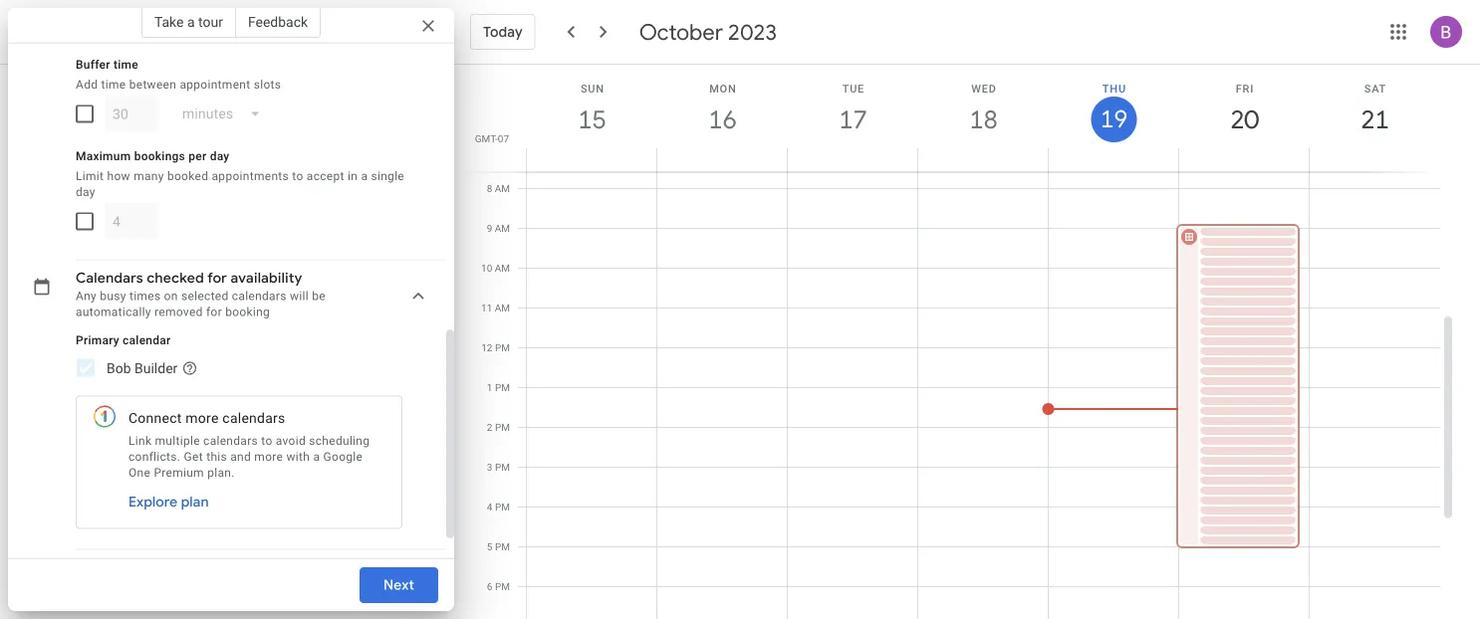 Task type: describe. For each thing, give the bounding box(es) containing it.
8
[[487, 183, 492, 195]]

a inside maximum bookings per day limit how many booked appointments to accept in a single day
[[361, 170, 368, 183]]

your
[[376, 14, 401, 28]]

sun
[[581, 82, 605, 95]]

explore
[[129, 494, 178, 512]]

scheduling
[[309, 434, 370, 448]]

1 vertical spatial day
[[76, 185, 95, 199]]

slots
[[254, 78, 281, 92]]

automatically
[[76, 306, 151, 320]]

buffer time add time between appointment slots
[[76, 58, 281, 92]]

any
[[76, 290, 97, 304]]

multiple
[[155, 434, 200, 448]]

1 vertical spatial calendar
[[123, 334, 171, 348]]

2 vertical spatial calendars
[[203, 434, 258, 448]]

on for availability
[[164, 290, 178, 304]]

conflicts.
[[129, 450, 181, 464]]

tue
[[842, 82, 865, 95]]

Buffer time number field
[[113, 97, 150, 133]]

busy
[[100, 290, 126, 304]]

tour
[[198, 13, 223, 30]]

21
[[1360, 103, 1388, 136]]

will inside manage the booked appointments that will appear on your calendar
[[295, 14, 314, 28]]

be
[[312, 290, 326, 304]]

wed
[[971, 82, 997, 95]]

17
[[838, 103, 866, 136]]

tue 17
[[838, 82, 866, 136]]

manage the booked appointments that will appear on your calendar
[[76, 14, 401, 44]]

in
[[348, 170, 358, 183]]

2
[[487, 422, 493, 434]]

gmt-07
[[475, 132, 509, 144]]

removed
[[155, 306, 203, 320]]

single
[[371, 170, 404, 183]]

avoid
[[276, 434, 306, 448]]

0 vertical spatial time
[[114, 58, 138, 72]]

booked inside manage the booked appointments that will appear on your calendar
[[145, 14, 186, 28]]

maximum bookings per day limit how many booked appointments to accept in a single day
[[76, 150, 404, 199]]

times
[[129, 290, 161, 304]]

6
[[487, 581, 493, 593]]

10 am
[[481, 262, 510, 274]]

am for 8 am
[[495, 183, 510, 195]]

1 horizontal spatial day
[[210, 150, 230, 164]]

4 pm
[[487, 502, 510, 514]]

pm for 4 pm
[[495, 502, 510, 514]]

tuesday, october 17 element
[[830, 97, 876, 142]]

primary calendar
[[76, 334, 171, 348]]

with
[[286, 450, 310, 464]]

sunday, october 15 element
[[569, 97, 615, 142]]

appear
[[317, 14, 356, 28]]

primary
[[76, 334, 119, 348]]

calendars checked for availability any busy times on selected calendars will be automatically removed for booking
[[76, 270, 326, 320]]

appointments inside maximum bookings per day limit how many booked appointments to accept in a single day
[[212, 170, 289, 183]]

5
[[487, 541, 493, 553]]

pm for 12 pm
[[495, 342, 510, 354]]

on for appointments
[[359, 14, 373, 28]]

take
[[154, 13, 184, 30]]

wed 18
[[968, 82, 997, 136]]

and
[[230, 450, 251, 464]]

9
[[487, 223, 492, 235]]

1 horizontal spatial more
[[254, 450, 283, 464]]

18
[[968, 103, 997, 136]]

pm for 6 pm
[[495, 581, 510, 593]]

get
[[184, 450, 203, 464]]

15
[[577, 103, 605, 136]]

0 horizontal spatial more
[[186, 411, 219, 428]]

appointments inside manage the booked appointments that will appear on your calendar
[[189, 14, 266, 28]]

selected
[[181, 290, 229, 304]]

add
[[76, 78, 98, 92]]

pm for 5 pm
[[495, 541, 510, 553]]

1
[[487, 382, 493, 394]]

booked inside maximum bookings per day limit how many booked appointments to accept in a single day
[[167, 170, 208, 183]]

12 pm
[[481, 342, 510, 354]]

premium
[[154, 466, 204, 480]]

3
[[487, 462, 493, 474]]

fri 20
[[1229, 82, 1258, 136]]

18 column header
[[917, 65, 1049, 172]]

16
[[707, 103, 736, 136]]

to inside maximum bookings per day limit how many booked appointments to accept in a single day
[[292, 170, 303, 183]]

am for 11 am
[[495, 302, 510, 314]]

next button
[[359, 562, 438, 610]]

feedback button
[[236, 6, 321, 38]]

bob builder
[[107, 361, 178, 377]]

take a tour button
[[141, 6, 236, 38]]

take a tour
[[154, 13, 223, 30]]

next
[[383, 577, 414, 595]]

saturday, october 21 element
[[1352, 97, 1398, 142]]

connect more calendars link multiple calendars to avoid scheduling conflicts. get this and more with a google one premium plan.
[[129, 411, 370, 480]]

21 column header
[[1309, 65, 1440, 172]]

appointment
[[180, 78, 250, 92]]

bob
[[107, 361, 131, 377]]



Task type: vqa. For each thing, say whether or not it's contained in the screenshot.
10 Am
yes



Task type: locate. For each thing, give the bounding box(es) containing it.
will left be
[[290, 290, 309, 304]]

1 vertical spatial more
[[254, 450, 283, 464]]

monday, october 16 element
[[700, 97, 746, 142]]

mon
[[709, 82, 737, 95]]

many
[[134, 170, 164, 183]]

to inside connect more calendars link multiple calendars to avoid scheduling conflicts. get this and more with a google one premium plan.
[[261, 434, 273, 448]]

on inside calendars checked for availability any busy times on selected calendars will be automatically removed for booking
[[164, 290, 178, 304]]

1 am from the top
[[495, 183, 510, 195]]

3 am from the top
[[495, 262, 510, 274]]

grid containing 15
[[462, 65, 1456, 620]]

sun 15
[[577, 82, 605, 136]]

Maximum bookings per day number field
[[113, 204, 150, 240]]

calendars inside calendars checked for availability any busy times on selected calendars will be automatically removed for booking
[[232, 290, 287, 304]]

pm right 2
[[495, 422, 510, 434]]

pm
[[495, 342, 510, 354], [495, 382, 510, 394], [495, 422, 510, 434], [495, 462, 510, 474], [495, 502, 510, 514], [495, 541, 510, 553], [495, 581, 510, 593]]

0 vertical spatial will
[[295, 14, 314, 28]]

a left tour
[[187, 13, 195, 30]]

0 vertical spatial a
[[187, 13, 195, 30]]

5 pm
[[487, 541, 510, 553]]

buffer
[[76, 58, 110, 72]]

to left accept
[[292, 170, 303, 183]]

1 pm
[[487, 382, 510, 394]]

google
[[323, 450, 363, 464]]

0 horizontal spatial a
[[187, 13, 195, 30]]

1 vertical spatial a
[[361, 170, 368, 183]]

calendars
[[232, 290, 287, 304], [222, 411, 285, 428], [203, 434, 258, 448]]

availability
[[231, 270, 302, 288]]

day down limit
[[76, 185, 95, 199]]

0 horizontal spatial on
[[164, 290, 178, 304]]

booked
[[145, 14, 186, 28], [167, 170, 208, 183]]

4 pm from the top
[[495, 462, 510, 474]]

on up removed
[[164, 290, 178, 304]]

mon 16
[[707, 82, 737, 136]]

to
[[292, 170, 303, 183], [261, 434, 273, 448]]

more up multiple
[[186, 411, 219, 428]]

a inside button
[[187, 13, 195, 30]]

2 horizontal spatial a
[[361, 170, 368, 183]]

1 vertical spatial calendars
[[222, 411, 285, 428]]

calendar down manage
[[76, 30, 124, 44]]

thursday, october 19, today element
[[1091, 97, 1137, 142]]

0 vertical spatial for
[[207, 270, 227, 288]]

on
[[359, 14, 373, 28], [164, 290, 178, 304]]

pm right 12
[[495, 342, 510, 354]]

how
[[107, 170, 130, 183]]

bookings
[[134, 150, 185, 164]]

wednesday, october 18 element
[[961, 97, 1007, 142]]

0 vertical spatial calendar
[[76, 30, 124, 44]]

the
[[124, 14, 142, 28]]

0 vertical spatial on
[[359, 14, 373, 28]]

grid
[[462, 65, 1456, 620]]

pm for 1 pm
[[495, 382, 510, 394]]

for
[[207, 270, 227, 288], [206, 306, 222, 320]]

thu
[[1103, 82, 1127, 95]]

booked down the per
[[167, 170, 208, 183]]

19
[[1099, 104, 1127, 135]]

a inside connect more calendars link multiple calendars to avoid scheduling conflicts. get this and more with a google one premium plan.
[[313, 450, 320, 464]]

pm right 3
[[495, 462, 510, 474]]

6 pm from the top
[[495, 541, 510, 553]]

pm right "6"
[[495, 581, 510, 593]]

2 vertical spatial a
[[313, 450, 320, 464]]

today button
[[470, 8, 536, 56]]

today
[[483, 23, 523, 41]]

time right buffer
[[114, 58, 138, 72]]

10
[[481, 262, 492, 274]]

appointments
[[189, 14, 266, 28], [212, 170, 289, 183]]

for down selected
[[206, 306, 222, 320]]

4 am from the top
[[495, 302, 510, 314]]

0 horizontal spatial to
[[261, 434, 273, 448]]

a right with
[[313, 450, 320, 464]]

plan.
[[207, 466, 235, 480]]

0 vertical spatial day
[[210, 150, 230, 164]]

2 pm
[[487, 422, 510, 434]]

20 column header
[[1178, 65, 1310, 172]]

1 horizontal spatial on
[[359, 14, 373, 28]]

manage
[[76, 14, 121, 28]]

a right in
[[361, 170, 368, 183]]

1 vertical spatial time
[[101, 78, 126, 92]]

booking
[[225, 306, 270, 320]]

more down avoid on the bottom left of page
[[254, 450, 283, 464]]

link
[[129, 434, 152, 448]]

explore plan
[[129, 494, 209, 512]]

between
[[129, 78, 177, 92]]

17 column header
[[787, 65, 918, 172]]

october
[[639, 18, 723, 46]]

that
[[270, 14, 292, 28]]

7 pm from the top
[[495, 581, 510, 593]]

builder
[[135, 361, 178, 377]]

am right 8
[[495, 183, 510, 195]]

booked right the
[[145, 14, 186, 28]]

0 vertical spatial booked
[[145, 14, 186, 28]]

0 vertical spatial to
[[292, 170, 303, 183]]

am right 10
[[495, 262, 510, 274]]

pm right 5
[[495, 541, 510, 553]]

am for 10 am
[[495, 262, 510, 274]]

0 vertical spatial calendars
[[232, 290, 287, 304]]

per
[[189, 150, 207, 164]]

time
[[114, 58, 138, 72], [101, 78, 126, 92]]

20
[[1229, 103, 1258, 136]]

0 horizontal spatial day
[[76, 185, 95, 199]]

manage the booked appointments that will appear on your calendar button
[[68, 0, 442, 49]]

3 pm
[[487, 462, 510, 474]]

limit
[[76, 170, 104, 183]]

will inside calendars checked for availability any busy times on selected calendars will be automatically removed for booking
[[290, 290, 309, 304]]

0 vertical spatial more
[[186, 411, 219, 428]]

will
[[295, 14, 314, 28], [290, 290, 309, 304]]

flamingo, event color image
[[128, 555, 172, 591]]

calendars
[[76, 270, 143, 288]]

3 pm from the top
[[495, 422, 510, 434]]

pm for 2 pm
[[495, 422, 510, 434]]

1 horizontal spatial to
[[292, 170, 303, 183]]

1 vertical spatial booked
[[167, 170, 208, 183]]

1 vertical spatial appointments
[[212, 170, 289, 183]]

day right the per
[[210, 150, 230, 164]]

october 2023
[[639, 18, 777, 46]]

5 pm from the top
[[495, 502, 510, 514]]

am for 9 am
[[495, 223, 510, 235]]

1 vertical spatial will
[[290, 290, 309, 304]]

sat 21
[[1360, 82, 1388, 136]]

1 pm from the top
[[495, 342, 510, 354]]

calendar inside manage the booked appointments that will appear on your calendar
[[76, 30, 124, 44]]

sat
[[1364, 82, 1387, 95]]

day
[[210, 150, 230, 164], [76, 185, 95, 199]]

on left your
[[359, 14, 373, 28]]

for up selected
[[207, 270, 227, 288]]

1 vertical spatial on
[[164, 290, 178, 304]]

am right 9 at the top left of the page
[[495, 223, 510, 235]]

feedback
[[248, 13, 308, 30]]

calendar up 'bob builder'
[[123, 334, 171, 348]]

2 am from the top
[[495, 223, 510, 235]]

4
[[487, 502, 493, 514]]

to left avoid on the bottom left of page
[[261, 434, 273, 448]]

calendar
[[76, 30, 124, 44], [123, 334, 171, 348]]

pm for 3 pm
[[495, 462, 510, 474]]

fri
[[1236, 82, 1254, 95]]

1 vertical spatial for
[[206, 306, 222, 320]]

on inside manage the booked appointments that will appear on your calendar
[[359, 14, 373, 28]]

connect
[[129, 411, 182, 428]]

maximum
[[76, 150, 131, 164]]

will right the that
[[295, 14, 314, 28]]

16 column header
[[656, 65, 788, 172]]

more
[[186, 411, 219, 428], [254, 450, 283, 464]]

pm right the 1
[[495, 382, 510, 394]]

12
[[481, 342, 493, 354]]

2 pm from the top
[[495, 382, 510, 394]]

friday, october 20 element
[[1222, 97, 1268, 142]]

1 horizontal spatial a
[[313, 450, 320, 464]]

am
[[495, 183, 510, 195], [495, 223, 510, 235], [495, 262, 510, 274], [495, 302, 510, 314]]

am right 11
[[495, 302, 510, 314]]

explore plan button
[[121, 485, 217, 521]]

8 am
[[487, 183, 510, 195]]

one
[[129, 466, 151, 480]]

checked
[[147, 270, 204, 288]]

time right add
[[101, 78, 126, 92]]

pm right 4
[[495, 502, 510, 514]]

0 vertical spatial appointments
[[189, 14, 266, 28]]

1 vertical spatial to
[[261, 434, 273, 448]]

15 column header
[[526, 65, 657, 172]]

gmt-
[[475, 132, 498, 144]]

19 column header
[[1048, 65, 1179, 172]]

07
[[498, 132, 509, 144]]

accept
[[307, 170, 344, 183]]

11 am
[[481, 302, 510, 314]]

6 pm
[[487, 581, 510, 593]]



